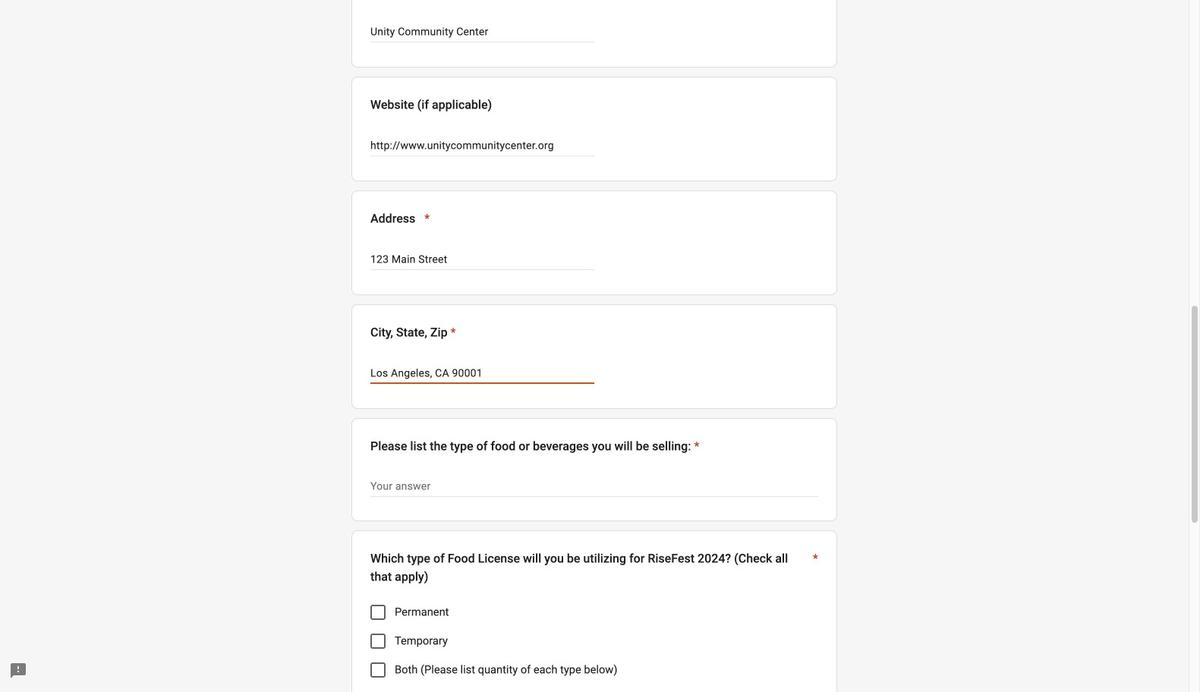 Task type: vqa. For each thing, say whether or not it's contained in the screenshot.
Both (Please list quantity of each type below) IMAGE
yes



Task type: describe. For each thing, give the bounding box(es) containing it.
both (please list quantity of each type below) image
[[372, 664, 384, 677]]

report a problem to google image
[[9, 662, 27, 680]]

Your answer text field
[[371, 478, 819, 497]]

2 heading from the top
[[371, 323, 456, 342]]

Permanent checkbox
[[371, 605, 386, 620]]

4 heading from the top
[[371, 550, 819, 586]]



Task type: locate. For each thing, give the bounding box(es) containing it.
None text field
[[371, 23, 595, 41], [371, 137, 595, 155], [371, 251, 595, 269], [371, 364, 595, 383], [371, 23, 595, 41], [371, 137, 595, 155], [371, 251, 595, 269], [371, 364, 595, 383]]

temporary image
[[372, 636, 384, 648]]

permanent image
[[372, 607, 384, 619]]

list
[[371, 598, 819, 685]]

Both (Please list quantity of each type below) checkbox
[[371, 663, 386, 678]]

1 heading from the top
[[371, 210, 430, 228]]

3 heading from the top
[[371, 437, 700, 456]]

required question element
[[422, 210, 430, 228], [448, 323, 456, 342], [691, 437, 700, 456], [810, 550, 819, 586]]

Temporary checkbox
[[371, 634, 386, 649]]

heading
[[371, 210, 430, 228], [371, 323, 456, 342], [371, 437, 700, 456], [371, 550, 819, 586]]



